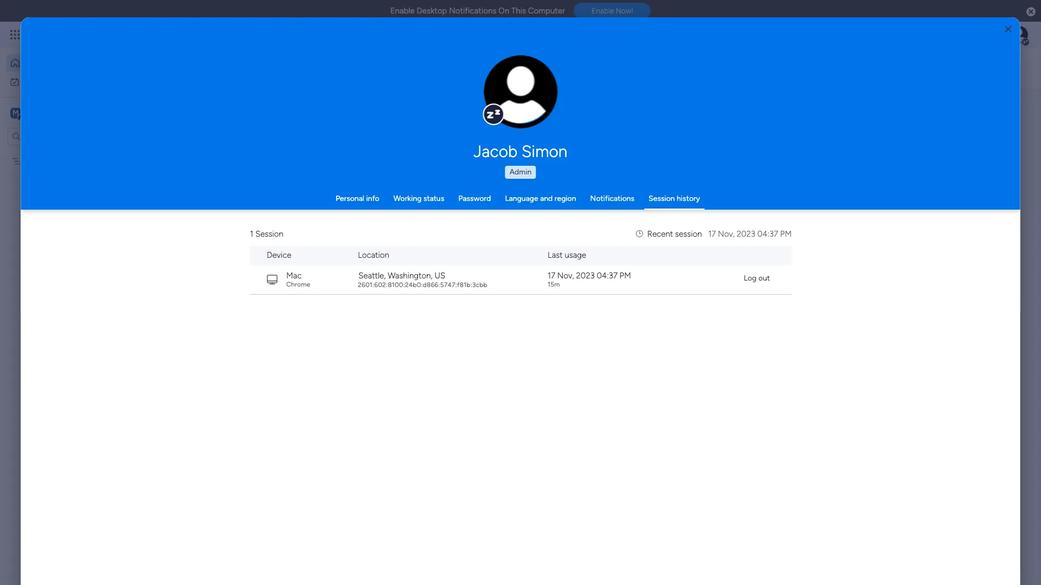 Task type: locate. For each thing, give the bounding box(es) containing it.
workspace selection element
[[10, 107, 91, 121]]

0 horizontal spatial session
[[255, 230, 284, 239]]

0 vertical spatial my board
[[26, 157, 58, 166]]

session history
[[649, 194, 701, 203]]

nov, up 15m
[[558, 271, 574, 281]]

work
[[36, 77, 53, 86], [227, 238, 244, 247]]

simon
[[522, 142, 568, 162]]

0 vertical spatial board
[[38, 157, 58, 166]]

session up device
[[255, 230, 284, 239]]

1 vertical spatial 17
[[548, 271, 556, 281]]

1 vertical spatial nov,
[[558, 271, 574, 281]]

close image
[[1006, 25, 1012, 33]]

usage
[[565, 251, 587, 261]]

us
[[435, 271, 446, 281]]

pm inside 17 nov, 2023 04:37 pm 15m
[[620, 271, 631, 281]]

last
[[548, 251, 563, 261]]

region
[[555, 194, 577, 203]]

main
[[25, 108, 44, 118], [299, 238, 315, 247]]

workspace up the search in workspace field
[[46, 108, 89, 118]]

working status
[[394, 194, 445, 203]]

session left history
[[649, 194, 675, 203]]

0 horizontal spatial 1
[[250, 230, 253, 239]]

workspace
[[46, 108, 89, 118], [317, 238, 354, 247]]

0 horizontal spatial 17
[[548, 271, 556, 281]]

1 vertical spatial 2023
[[577, 271, 595, 281]]

board inside list box
[[38, 157, 58, 166]]

pm
[[781, 230, 792, 239], [620, 271, 631, 281]]

out
[[759, 274, 770, 283]]

location
[[358, 251, 389, 261]]

1 vertical spatial my board
[[230, 220, 267, 231]]

1 right the chrome
[[315, 282, 318, 291]]

my board down the search in workspace field
[[26, 157, 58, 166]]

workspace right >
[[317, 238, 354, 247]]

0 vertical spatial 2023
[[737, 230, 756, 239]]

0 horizontal spatial 04:37
[[597, 271, 618, 281]]

0 horizontal spatial pm
[[620, 271, 631, 281]]

17 up 15m
[[548, 271, 556, 281]]

seattle,
[[359, 271, 386, 281]]

my
[[24, 77, 34, 86], [26, 157, 36, 166], [230, 220, 242, 231]]

04:37 for 17 nov, 2023 04:37 pm
[[758, 230, 779, 239]]

workspace inside workspace selection "element"
[[46, 108, 89, 118]]

session
[[649, 194, 675, 203], [255, 230, 284, 239]]

1 vertical spatial 04:37
[[597, 271, 618, 281]]

1 horizontal spatial main
[[299, 238, 315, 247]]

0 vertical spatial 17
[[709, 230, 716, 239]]

my board up management
[[230, 220, 267, 231]]

2023
[[737, 230, 756, 239], [577, 271, 595, 281]]

notifications
[[449, 6, 497, 16], [591, 194, 635, 203]]

0 vertical spatial work
[[36, 77, 53, 86]]

work left 1 session
[[227, 238, 244, 247]]

1 vertical spatial session
[[255, 230, 284, 239]]

board
[[38, 157, 58, 166], [244, 220, 267, 231]]

1 vertical spatial my
[[26, 157, 36, 166]]

device
[[267, 251, 292, 261]]

0 vertical spatial my
[[24, 77, 34, 86]]

1 left >
[[250, 230, 253, 239]]

17
[[709, 230, 716, 239], [548, 271, 556, 281]]

home
[[25, 58, 46, 67]]

my board
[[26, 157, 58, 166], [230, 220, 267, 231]]

notifications link
[[591, 194, 635, 203]]

1 horizontal spatial 1
[[315, 282, 318, 291]]

dapulse time image
[[637, 230, 643, 239]]

2023 for 17 nov, 2023 04:37 pm 15m
[[577, 271, 595, 281]]

0 horizontal spatial workspace
[[46, 108, 89, 118]]

board down the search in workspace field
[[38, 157, 58, 166]]

17 inside 17 nov, 2023 04:37 pm 15m
[[548, 271, 556, 281]]

personal info
[[336, 194, 380, 203]]

personal info link
[[336, 194, 380, 203]]

1 horizontal spatial pm
[[781, 230, 792, 239]]

1 horizontal spatial nov,
[[718, 230, 735, 239]]

my down home
[[24, 77, 34, 86]]

work down home
[[36, 77, 53, 86]]

recent
[[648, 230, 674, 239]]

0 vertical spatial workspace
[[46, 108, 89, 118]]

enable
[[390, 6, 415, 16], [592, 7, 614, 15]]

jacob
[[474, 142, 518, 162]]

0 horizontal spatial 2023
[[577, 271, 595, 281]]

feed
[[251, 281, 271, 292]]

17 nov, 2023 04:37 pm
[[709, 230, 792, 239]]

enable desktop notifications on this computer
[[390, 6, 565, 16]]

2023 down usage
[[577, 271, 595, 281]]

(inbox)
[[273, 281, 306, 292]]

my down the search in workspace field
[[26, 157, 36, 166]]

change profile picture
[[498, 98, 544, 115]]

my work button
[[7, 73, 117, 90]]

notifications right region
[[591, 194, 635, 203]]

0 vertical spatial 1
[[250, 230, 253, 239]]

15m
[[548, 281, 560, 289]]

1 vertical spatial 1
[[315, 282, 318, 291]]

main right >
[[299, 238, 315, 247]]

0 horizontal spatial my board
[[26, 157, 58, 166]]

1 horizontal spatial 04:37
[[758, 230, 779, 239]]

language and region link
[[505, 194, 577, 203]]

0 vertical spatial notifications
[[449, 6, 497, 16]]

04:37
[[758, 230, 779, 239], [597, 271, 618, 281]]

0 horizontal spatial work
[[36, 77, 53, 86]]

0 horizontal spatial nov,
[[558, 271, 574, 281]]

log
[[744, 274, 757, 283]]

04:37 for 17 nov, 2023 04:37 pm 15m
[[597, 271, 618, 281]]

enable for enable desktop notifications on this computer
[[390, 6, 415, 16]]

personal
[[336, 194, 365, 203]]

enable left now!
[[592, 7, 614, 15]]

0 vertical spatial main
[[25, 108, 44, 118]]

1 horizontal spatial board
[[244, 220, 267, 231]]

pm for 17 nov, 2023 04:37 pm 15m
[[620, 271, 631, 281]]

nov, inside 17 nov, 2023 04:37 pm 15m
[[558, 271, 574, 281]]

04:37 inside 17 nov, 2023 04:37 pm 15m
[[597, 271, 618, 281]]

nov,
[[718, 230, 735, 239], [558, 271, 574, 281]]

main right workspace "icon"
[[25, 108, 44, 118]]

2023 up log
[[737, 230, 756, 239]]

nov, right session
[[718, 230, 735, 239]]

recent session
[[648, 230, 702, 239]]

1 vertical spatial notifications
[[591, 194, 635, 203]]

workspace image
[[10, 107, 21, 119]]

0 horizontal spatial enable
[[390, 6, 415, 16]]

1 vertical spatial work
[[227, 238, 244, 247]]

2 vertical spatial my
[[230, 220, 242, 231]]

0 horizontal spatial board
[[38, 157, 58, 166]]

language and region
[[505, 194, 577, 203]]

my work
[[24, 77, 53, 86]]

1 vertical spatial workspace
[[317, 238, 354, 247]]

1 session
[[250, 230, 284, 239]]

enable inside button
[[592, 7, 614, 15]]

0 vertical spatial nov,
[[718, 230, 735, 239]]

1 vertical spatial main
[[299, 238, 315, 247]]

profile
[[524, 98, 544, 106]]

my left 1 session
[[230, 220, 242, 231]]

work management > main workspace
[[227, 238, 354, 247]]

1 horizontal spatial my board
[[230, 220, 267, 231]]

0 vertical spatial pm
[[781, 230, 792, 239]]

1 horizontal spatial 2023
[[737, 230, 756, 239]]

washington,
[[388, 271, 433, 281]]

1 horizontal spatial 17
[[709, 230, 716, 239]]

0 horizontal spatial notifications
[[449, 6, 497, 16]]

0 vertical spatial 04:37
[[758, 230, 779, 239]]

1 vertical spatial pm
[[620, 271, 631, 281]]

17 right session
[[709, 230, 716, 239]]

>
[[292, 238, 297, 247]]

main inside workspace selection "element"
[[25, 108, 44, 118]]

pm for 17 nov, 2023 04:37 pm
[[781, 230, 792, 239]]

17 for 17 nov, 2023 04:37 pm
[[709, 230, 716, 239]]

0 vertical spatial session
[[649, 194, 675, 203]]

board up management
[[244, 220, 267, 231]]

0 horizontal spatial main
[[25, 108, 44, 118]]

1 horizontal spatial workspace
[[317, 238, 354, 247]]

enable left desktop
[[390, 6, 415, 16]]

notifications left on
[[449, 6, 497, 16]]

home button
[[7, 54, 117, 72]]

2023 inside 17 nov, 2023 04:37 pm 15m
[[577, 271, 595, 281]]

1
[[250, 230, 253, 239], [315, 282, 318, 291]]

option
[[0, 151, 138, 154]]

1 horizontal spatial enable
[[592, 7, 614, 15]]



Task type: describe. For each thing, give the bounding box(es) containing it.
17 nov, 2023 04:37 pm 15m
[[548, 271, 631, 289]]

status
[[424, 194, 445, 203]]

nov, for 17 nov, 2023 04:37 pm
[[718, 230, 735, 239]]

working
[[394, 194, 422, 203]]

1 horizontal spatial work
[[227, 238, 244, 247]]

working status link
[[394, 194, 445, 203]]

password
[[459, 194, 491, 203]]

nov, for 17 nov, 2023 04:37 pm 15m
[[558, 271, 574, 281]]

my inside list box
[[26, 157, 36, 166]]

1 for 1 session
[[250, 230, 253, 239]]

1 vertical spatial board
[[244, 220, 267, 231]]

m
[[13, 108, 19, 117]]

jacob simon image
[[1011, 26, 1029, 43]]

computer
[[528, 6, 565, 16]]

on
[[499, 6, 510, 16]]

my board inside my board list box
[[26, 157, 58, 166]]

session
[[676, 230, 702, 239]]

update feed (inbox)
[[215, 281, 306, 292]]

log out
[[744, 274, 770, 283]]

work inside button
[[36, 77, 53, 86]]

1 horizontal spatial session
[[649, 194, 675, 203]]

Search in workspace field
[[23, 130, 91, 143]]

1 horizontal spatial notifications
[[591, 194, 635, 203]]

jacob simon
[[474, 142, 568, 162]]

now!
[[616, 7, 633, 15]]

enable now! button
[[574, 3, 651, 19]]

1 for 1
[[315, 282, 318, 291]]

history
[[677, 194, 701, 203]]

password link
[[459, 194, 491, 203]]

change
[[498, 98, 523, 106]]

update
[[215, 281, 248, 292]]

management
[[246, 238, 291, 247]]

my board list box
[[0, 150, 138, 317]]

and
[[541, 194, 553, 203]]

language
[[505, 194, 539, 203]]

info
[[366, 194, 380, 203]]

mac
[[286, 271, 302, 281]]

jacob simon button
[[372, 142, 670, 162]]

enable for enable now!
[[592, 7, 614, 15]]

desktop
[[417, 6, 447, 16]]

chrome
[[286, 281, 311, 289]]

session history link
[[649, 194, 701, 203]]

log out button
[[740, 270, 775, 287]]

17 for 17 nov, 2023 04:37 pm 15m
[[548, 271, 556, 281]]

select product image
[[10, 29, 21, 40]]

main workspace
[[25, 108, 89, 118]]

2023 for 17 nov, 2023 04:37 pm
[[737, 230, 756, 239]]

this
[[512, 6, 526, 16]]

dapulse close image
[[1027, 7, 1036, 17]]

last usage
[[548, 251, 587, 261]]

seattle, washington, us 2601:602:8100:24b0:d866:5747:f81b:3cbb
[[358, 271, 488, 289]]

mac chrome
[[286, 271, 311, 289]]

picture
[[510, 107, 532, 115]]

change profile picture button
[[484, 55, 558, 129]]

my inside button
[[24, 77, 34, 86]]

enable now!
[[592, 7, 633, 15]]

admin
[[510, 168, 532, 177]]

2601:602:8100:24b0:d866:5747:f81b:3cbb
[[358, 282, 488, 289]]



Task type: vqa. For each thing, say whether or not it's contained in the screenshot.
top 2023
yes



